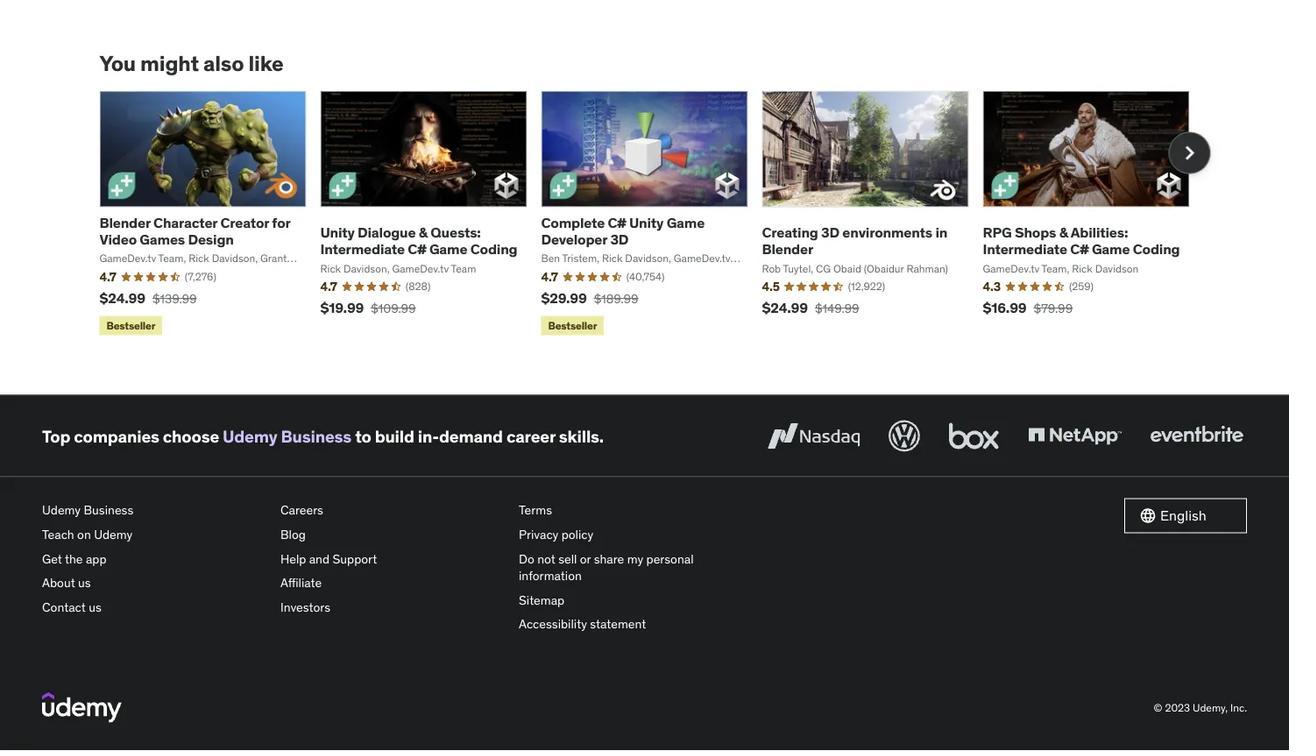 Task type: describe. For each thing, give the bounding box(es) containing it.
intermediate for shops
[[983, 240, 1067, 258]]

game inside complete c# unity game developer 3d
[[667, 214, 705, 232]]

statement
[[590, 617, 646, 632]]

careers link
[[280, 499, 505, 523]]

like
[[248, 51, 284, 77]]

complete
[[541, 214, 605, 232]]

app
[[86, 551, 107, 567]]

shops
[[1015, 223, 1056, 241]]

my
[[627, 551, 643, 567]]

top companies choose udemy business to build in-demand career skills.
[[42, 426, 604, 447]]

0 vertical spatial us
[[78, 575, 91, 591]]

get the app link
[[42, 547, 266, 571]]

careers
[[280, 503, 323, 519]]

blender inside creating 3d environments in blender
[[762, 240, 813, 258]]

intermediate for dialogue
[[320, 240, 405, 258]]

creating 3d environments in blender
[[762, 223, 948, 258]]

affiliate
[[280, 575, 322, 591]]

0 vertical spatial udemy business link
[[223, 426, 352, 447]]

about us link
[[42, 571, 266, 596]]

game for unity dialogue & quests: intermediate c# game coding
[[429, 240, 467, 258]]

1 vertical spatial udemy business link
[[42, 499, 266, 523]]

you might also like
[[99, 51, 284, 77]]

investors
[[280, 600, 330, 615]]

help
[[280, 551, 306, 567]]

also
[[203, 51, 244, 77]]

unity dialogue & quests: intermediate c# game coding link
[[320, 223, 517, 258]]

the
[[65, 551, 83, 567]]

contact
[[42, 600, 86, 615]]

companies
[[74, 426, 159, 447]]

help and support link
[[280, 547, 505, 571]]

creator
[[220, 214, 269, 232]]

creating 3d environments in blender link
[[762, 223, 948, 258]]

rpg shops & abilities: intermediate c# game coding
[[983, 223, 1180, 258]]

in-
[[418, 426, 439, 447]]

do
[[519, 551, 534, 567]]

3d inside complete c# unity game developer 3d
[[610, 230, 629, 248]]

english
[[1160, 507, 1207, 525]]

udemy business teach on udemy get the app about us contact us
[[42, 503, 133, 615]]

3d inside creating 3d environments in blender
[[821, 223, 840, 241]]

c# inside complete c# unity game developer 3d
[[608, 214, 626, 232]]

& for abilities:
[[1059, 223, 1068, 241]]

might
[[140, 51, 199, 77]]

udemy,
[[1193, 701, 1228, 715]]

coding for quests:
[[470, 240, 517, 258]]

netapp image
[[1025, 417, 1125, 456]]

quests:
[[431, 223, 481, 241]]

affiliate link
[[280, 571, 505, 596]]

career
[[507, 426, 556, 447]]

terms
[[519, 503, 552, 519]]

teach
[[42, 527, 74, 543]]

choose
[[163, 426, 219, 447]]

careers blog help and support affiliate investors
[[280, 503, 377, 615]]

next image
[[1176, 139, 1204, 167]]

share
[[594, 551, 624, 567]]

© 2023 udemy, inc.
[[1154, 701, 1247, 715]]

terms link
[[519, 499, 743, 523]]

get
[[42, 551, 62, 567]]

games
[[140, 230, 185, 248]]

abilities:
[[1071, 223, 1128, 241]]

nasdaq image
[[763, 417, 864, 456]]

volkswagen image
[[885, 417, 924, 456]]

coding for abilities:
[[1133, 240, 1180, 258]]

inc.
[[1231, 701, 1247, 715]]

1 horizontal spatial business
[[281, 426, 352, 447]]

character
[[153, 214, 217, 232]]

unity dialogue & quests: intermediate c# game coding
[[320, 223, 517, 258]]

video
[[99, 230, 137, 248]]

in
[[936, 223, 948, 241]]

1 vertical spatial us
[[89, 600, 101, 615]]

complete c# unity game developer 3d
[[541, 214, 705, 248]]

accessibility statement link
[[519, 613, 743, 637]]

sitemap
[[519, 593, 565, 608]]



Task type: locate. For each thing, give the bounding box(es) containing it.
2 horizontal spatial c#
[[1070, 240, 1089, 258]]

0 horizontal spatial game
[[429, 240, 467, 258]]

udemy up teach
[[42, 503, 81, 519]]

3d right developer
[[610, 230, 629, 248]]

0 horizontal spatial coding
[[470, 240, 517, 258]]

game for rpg shops & abilities: intermediate c# game coding
[[1092, 240, 1130, 258]]

rpg shops & abilities: intermediate c# game coding link
[[983, 223, 1180, 258]]

1 horizontal spatial &
[[1059, 223, 1068, 241]]

sitemap link
[[519, 589, 743, 613]]

udemy right choose
[[223, 426, 277, 447]]

3d right creating at top
[[821, 223, 840, 241]]

©
[[1154, 701, 1163, 715]]

1 & from the left
[[419, 223, 428, 241]]

coding right abilities:
[[1133, 240, 1180, 258]]

coding inside "unity dialogue & quests: intermediate c# game coding"
[[470, 240, 517, 258]]

0 vertical spatial blender
[[99, 214, 150, 232]]

& inside "unity dialogue & quests: intermediate c# game coding"
[[419, 223, 428, 241]]

privacy
[[519, 527, 559, 543]]

teach on udemy link
[[42, 523, 266, 547]]

0 vertical spatial udemy
[[223, 426, 277, 447]]

us right the about
[[78, 575, 91, 591]]

contact us link
[[42, 596, 266, 620]]

investors link
[[280, 596, 505, 620]]

creating
[[762, 223, 818, 241]]

udemy right on
[[94, 527, 133, 543]]

sell
[[558, 551, 577, 567]]

english button
[[1125, 499, 1247, 534]]

& left quests:
[[419, 223, 428, 241]]

business inside udemy business teach on udemy get the app about us contact us
[[84, 503, 133, 519]]

blender character creator for video games design link
[[99, 214, 290, 248]]

0 horizontal spatial udemy
[[42, 503, 81, 519]]

1 horizontal spatial udemy
[[94, 527, 133, 543]]

1 intermediate from the left
[[320, 240, 405, 258]]

c# left quests:
[[408, 240, 426, 258]]

top
[[42, 426, 70, 447]]

do not sell or share my personal information button
[[519, 547, 743, 589]]

1 vertical spatial blender
[[762, 240, 813, 258]]

dialogue
[[358, 223, 416, 241]]

0 horizontal spatial 3d
[[610, 230, 629, 248]]

privacy policy link
[[519, 523, 743, 547]]

support
[[333, 551, 377, 567]]

intermediate inside rpg shops & abilities: intermediate c# game coding
[[983, 240, 1067, 258]]

coding left developer
[[470, 240, 517, 258]]

2 vertical spatial udemy
[[94, 527, 133, 543]]

unity
[[629, 214, 664, 232], [320, 223, 355, 241]]

terms privacy policy do not sell or share my personal information sitemap accessibility statement
[[519, 503, 694, 632]]

carousel element
[[99, 91, 1211, 339]]

blog link
[[280, 523, 505, 547]]

complete c# unity game developer 3d link
[[541, 214, 705, 248]]

1 horizontal spatial 3d
[[821, 223, 840, 241]]

1 coding from the left
[[470, 240, 517, 258]]

0 horizontal spatial unity
[[320, 223, 355, 241]]

us
[[78, 575, 91, 591], [89, 600, 101, 615]]

udemy business link up careers
[[223, 426, 352, 447]]

0 horizontal spatial c#
[[408, 240, 426, 258]]

intermediate inside "unity dialogue & quests: intermediate c# game coding"
[[320, 240, 405, 258]]

& inside rpg shops & abilities: intermediate c# game coding
[[1059, 223, 1068, 241]]

game inside "unity dialogue & quests: intermediate c# game coding"
[[429, 240, 467, 258]]

business up on
[[84, 503, 133, 519]]

& right shops
[[1059, 223, 1068, 241]]

rpg
[[983, 223, 1012, 241]]

2023
[[1165, 701, 1190, 715]]

blog
[[280, 527, 306, 543]]

policy
[[562, 527, 594, 543]]

0 horizontal spatial &
[[419, 223, 428, 241]]

udemy business link up the get the app link
[[42, 499, 266, 523]]

2 coding from the left
[[1133, 240, 1180, 258]]

unity left dialogue
[[320, 223, 355, 241]]

0 horizontal spatial intermediate
[[320, 240, 405, 258]]

information
[[519, 568, 582, 584]]

eventbrite image
[[1146, 417, 1247, 456]]

us right contact
[[89, 600, 101, 615]]

build
[[375, 426, 414, 447]]

2 intermediate from the left
[[983, 240, 1067, 258]]

0 horizontal spatial business
[[84, 503, 133, 519]]

developer
[[541, 230, 607, 248]]

c# right complete
[[608, 214, 626, 232]]

1 horizontal spatial game
[[667, 214, 705, 232]]

you
[[99, 51, 136, 77]]

3d
[[821, 223, 840, 241], [610, 230, 629, 248]]

for
[[272, 214, 290, 232]]

skills.
[[559, 426, 604, 447]]

1 horizontal spatial unity
[[629, 214, 664, 232]]

blender inside blender character creator for video games design
[[99, 214, 150, 232]]

not
[[537, 551, 555, 567]]

c# for unity dialogue & quests: intermediate c# game coding
[[408, 240, 426, 258]]

& for quests:
[[419, 223, 428, 241]]

blender character creator for video games design
[[99, 214, 290, 248]]

intermediate
[[320, 240, 405, 258], [983, 240, 1067, 258]]

business
[[281, 426, 352, 447], [84, 503, 133, 519]]

2 & from the left
[[1059, 223, 1068, 241]]

2 horizontal spatial udemy
[[223, 426, 277, 447]]

1 vertical spatial udemy
[[42, 503, 81, 519]]

coding inside rpg shops & abilities: intermediate c# game coding
[[1133, 240, 1180, 258]]

0 vertical spatial business
[[281, 426, 352, 447]]

personal
[[646, 551, 694, 567]]

c# inside "unity dialogue & quests: intermediate c# game coding"
[[408, 240, 426, 258]]

1 horizontal spatial intermediate
[[983, 240, 1067, 258]]

2 horizontal spatial game
[[1092, 240, 1130, 258]]

1 horizontal spatial coding
[[1133, 240, 1180, 258]]

unity inside complete c# unity game developer 3d
[[629, 214, 664, 232]]

unity right complete
[[629, 214, 664, 232]]

about
[[42, 575, 75, 591]]

to
[[355, 426, 371, 447]]

or
[[580, 551, 591, 567]]

udemy business link
[[223, 426, 352, 447], [42, 499, 266, 523]]

c#
[[608, 214, 626, 232], [408, 240, 426, 258], [1070, 240, 1089, 258]]

blender
[[99, 214, 150, 232], [762, 240, 813, 258]]

c# inside rpg shops & abilities: intermediate c# game coding
[[1070, 240, 1089, 258]]

demand
[[439, 426, 503, 447]]

udemy
[[223, 426, 277, 447], [42, 503, 81, 519], [94, 527, 133, 543]]

business left to
[[281, 426, 352, 447]]

&
[[419, 223, 428, 241], [1059, 223, 1068, 241]]

design
[[188, 230, 234, 248]]

coding
[[470, 240, 517, 258], [1133, 240, 1180, 258]]

1 horizontal spatial c#
[[608, 214, 626, 232]]

accessibility
[[519, 617, 587, 632]]

game inside rpg shops & abilities: intermediate c# game coding
[[1092, 240, 1130, 258]]

1 horizontal spatial blender
[[762, 240, 813, 258]]

0 horizontal spatial blender
[[99, 214, 150, 232]]

c# right shops
[[1070, 240, 1089, 258]]

game
[[667, 214, 705, 232], [429, 240, 467, 258], [1092, 240, 1130, 258]]

1 vertical spatial business
[[84, 503, 133, 519]]

udemy image
[[42, 693, 122, 723]]

box image
[[945, 417, 1004, 456]]

c# for rpg shops & abilities: intermediate c# game coding
[[1070, 240, 1089, 258]]

on
[[77, 527, 91, 543]]

small image
[[1139, 508, 1157, 525]]

and
[[309, 551, 330, 567]]

environments
[[843, 223, 933, 241]]

unity inside "unity dialogue & quests: intermediate c# game coding"
[[320, 223, 355, 241]]



Task type: vqa. For each thing, say whether or not it's contained in the screenshot.
Coding to the left
yes



